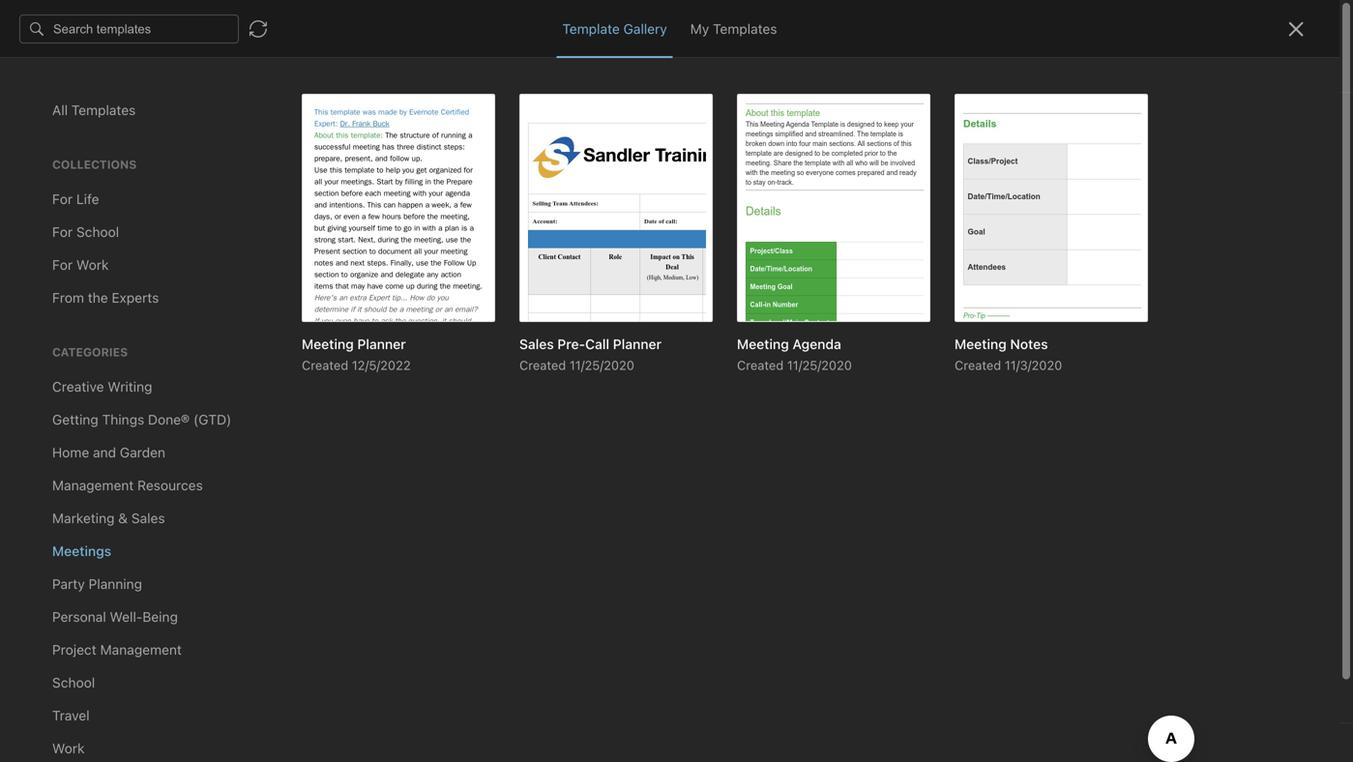 Task type: describe. For each thing, give the bounding box(es) containing it.
daily reflection
[[257, 254, 354, 270]]

what went well? stock market what didn't go well? weather what can i improve on? luck
[[257, 274, 574, 310]]

with
[[90, 356, 117, 372]]

upgrade image
[[75, 681, 98, 704]]

list
[[313, 370, 332, 386]]

on?
[[435, 295, 457, 310]]

home
[[43, 159, 80, 175]]

notes
[[43, 221, 80, 237]]

market
[[400, 274, 443, 290]]

reflection
[[292, 254, 354, 270]]

ago
[[336, 318, 357, 331]]

minutes
[[290, 318, 333, 331]]

first notebook
[[684, 16, 770, 30]]

just
[[257, 199, 281, 212]]

0 horizontal spatial what
[[257, 274, 290, 290]]

luck
[[461, 295, 486, 310]]

notebooks link
[[0, 287, 231, 318]]

weather
[[257, 295, 307, 310]]

now
[[284, 199, 306, 212]]

didn't
[[483, 274, 519, 290]]

new
[[43, 111, 70, 127]]

notes link
[[0, 214, 231, 245]]

new button
[[12, 102, 221, 136]]

settings image
[[197, 15, 221, 39]]

trash
[[43, 399, 77, 415]]

share button
[[1236, 8, 1307, 39]]

2 horizontal spatial what
[[447, 274, 480, 290]]

expand note image
[[614, 12, 637, 35]]

font family image
[[930, 54, 1020, 81]]

daily
[[257, 254, 289, 270]]

more image
[[1270, 54, 1330, 81]]

Note Editor text field
[[0, 0, 1353, 762]]

1 well? from the left
[[328, 274, 359, 290]]

reading list button
[[232, 352, 600, 468]]

improve
[[381, 295, 431, 310]]

tree containing home
[[0, 152, 232, 656]]

shared with me
[[43, 356, 140, 372]]



Task type: locate. For each thing, give the bounding box(es) containing it.
home link
[[0, 152, 232, 183]]

go
[[523, 274, 539, 290]]

notebooks
[[44, 295, 111, 310]]

tasks
[[43, 252, 78, 268]]

what down daily
[[257, 274, 290, 290]]

shortcuts button
[[0, 183, 231, 214]]

what up minutes
[[311, 295, 344, 310]]

shared
[[43, 356, 87, 372]]

note window element
[[0, 0, 1353, 762]]

share
[[1252, 15, 1290, 31]]

shared with me link
[[0, 349, 231, 380]]

few
[[267, 318, 287, 331]]

me
[[120, 356, 140, 372]]

what
[[257, 274, 290, 290], [447, 274, 480, 290], [311, 295, 344, 310]]

stock
[[362, 274, 396, 290]]

None search field
[[25, 56, 207, 91]]

reading
[[257, 370, 309, 386]]

notebook
[[713, 16, 770, 30]]

tasks button
[[0, 245, 231, 276]]

untitled
[[257, 138, 308, 154]]

just now
[[257, 199, 306, 212]]

1 horizontal spatial well?
[[543, 274, 574, 290]]

a
[[257, 318, 264, 331]]

Search text field
[[25, 56, 207, 91]]

i
[[374, 295, 377, 310]]

font color image
[[1078, 54, 1126, 81]]

trash link
[[0, 392, 231, 423]]

insert image
[[613, 54, 642, 81]]

well? up can
[[328, 274, 359, 290]]

0 horizontal spatial well?
[[328, 274, 359, 290]]

first notebook button
[[660, 10, 777, 37]]

first
[[684, 16, 709, 30]]

went
[[294, 274, 324, 290]]

tree
[[0, 152, 232, 656]]

shortcuts
[[44, 190, 104, 206]]

2 well? from the left
[[543, 274, 574, 290]]

what up luck
[[447, 274, 480, 290]]

1 horizontal spatial what
[[311, 295, 344, 310]]

font size image
[[1025, 54, 1073, 81]]

highlight image
[[1219, 54, 1266, 81]]

well?
[[328, 274, 359, 290], [543, 274, 574, 290]]

reading list
[[257, 370, 332, 386]]

well? right go
[[543, 274, 574, 290]]

can
[[348, 295, 370, 310]]

a few minutes ago
[[257, 318, 357, 331]]

heading level image
[[826, 54, 925, 81]]



Task type: vqa. For each thing, say whether or not it's contained in the screenshot.
right tab list
no



